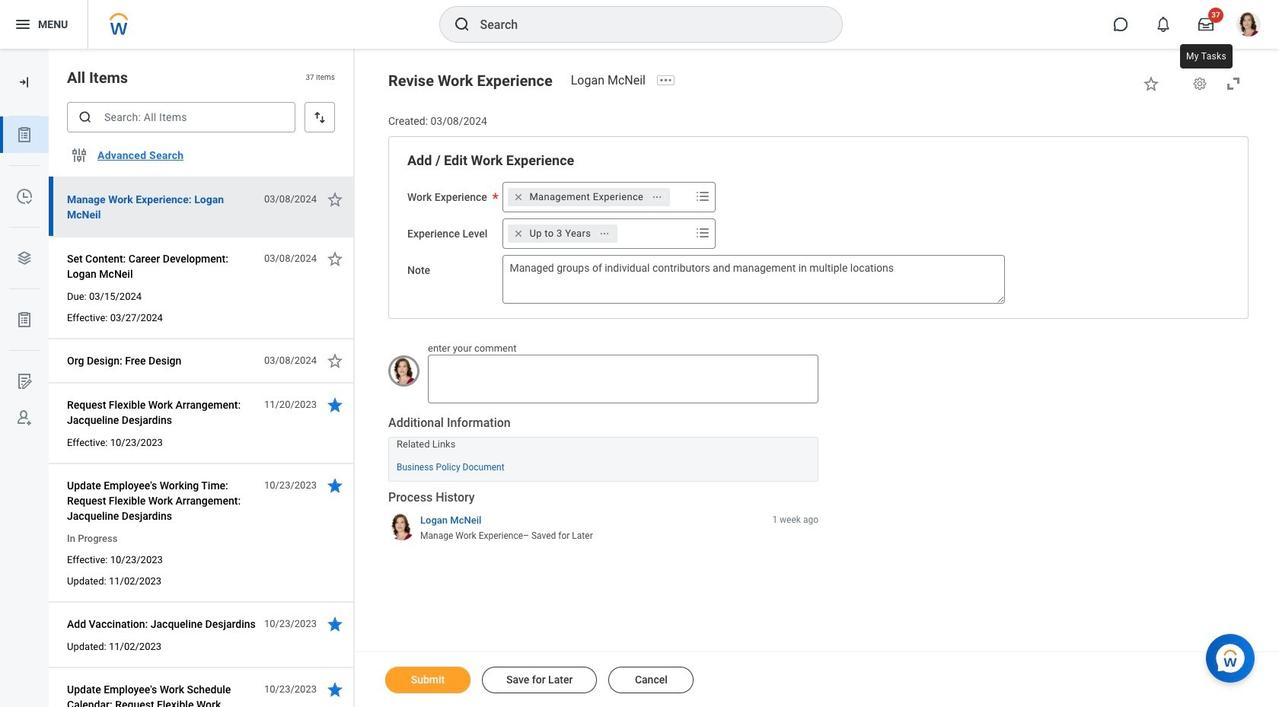 Task type: vqa. For each thing, say whether or not it's contained in the screenshot.
perspective image
yes



Task type: describe. For each thing, give the bounding box(es) containing it.
user plus image
[[15, 409, 33, 427]]

profile logan mcneil image
[[1236, 12, 1261, 40]]

Search: All Items text field
[[67, 102, 295, 132]]

gear image
[[1192, 76, 1207, 91]]

clock check image
[[15, 187, 33, 206]]

prompts image for management experience, press delete to clear value. option
[[694, 187, 712, 205]]

up to 3 years element
[[529, 227, 591, 240]]

related actions image
[[599, 228, 610, 239]]

2 clipboard image from the top
[[15, 311, 33, 329]]

justify image
[[14, 15, 32, 33]]

configure image
[[70, 146, 88, 164]]

management experience element
[[529, 190, 643, 204]]

inbox large image
[[1198, 17, 1214, 32]]

x small image
[[511, 189, 526, 205]]

1 clipboard image from the top
[[15, 126, 33, 144]]

perspective image
[[15, 249, 33, 267]]

Search Workday  search field
[[480, 8, 810, 41]]

notifications large image
[[1156, 17, 1171, 32]]



Task type: locate. For each thing, give the bounding box(es) containing it.
up to 3 years, press delete to clear value. option
[[508, 224, 618, 243]]

0 vertical spatial clipboard image
[[15, 126, 33, 144]]

1 vertical spatial clipboard image
[[15, 311, 33, 329]]

1 prompts image from the top
[[694, 187, 712, 205]]

1 vertical spatial star image
[[326, 681, 344, 699]]

list
[[0, 116, 49, 436]]

2 prompts image from the top
[[694, 224, 712, 242]]

management experience, press delete to clear value. option
[[508, 188, 670, 206]]

x small image
[[511, 226, 526, 241]]

search image
[[453, 15, 471, 33], [78, 110, 93, 125]]

logan mcneil element
[[571, 73, 655, 88]]

clipboard image down transformation import image
[[15, 126, 33, 144]]

star image
[[326, 396, 344, 414], [326, 681, 344, 699]]

action bar region
[[355, 652, 1279, 707]]

tooltip
[[1177, 41, 1236, 72]]

1 star image from the top
[[326, 396, 344, 414]]

0 vertical spatial search image
[[453, 15, 471, 33]]

item list element
[[49, 49, 355, 707]]

0 vertical spatial star image
[[326, 396, 344, 414]]

employee's photo (logan mcneil) image
[[388, 355, 419, 387]]

1 vertical spatial search image
[[78, 110, 93, 125]]

1 vertical spatial prompts image
[[694, 224, 712, 242]]

search image inside item list element
[[78, 110, 93, 125]]

sort image
[[312, 110, 327, 125]]

1 horizontal spatial search image
[[453, 15, 471, 33]]

2 star image from the top
[[326, 681, 344, 699]]

0 vertical spatial prompts image
[[694, 187, 712, 205]]

group
[[407, 151, 1230, 304]]

rename image
[[15, 372, 33, 391]]

clipboard image
[[15, 126, 33, 144], [15, 311, 33, 329]]

prompts image
[[694, 187, 712, 205], [694, 224, 712, 242]]

transformation import image
[[17, 75, 32, 90]]

prompts image for up to 3 years, press delete to clear value. option
[[694, 224, 712, 242]]

additional information region
[[388, 415, 818, 482]]

process history region
[[388, 490, 818, 547]]

related actions image
[[652, 192, 663, 202]]

fullscreen image
[[1224, 75, 1243, 93]]

0 horizontal spatial search image
[[78, 110, 93, 125]]

clipboard image up rename icon
[[15, 311, 33, 329]]

star image
[[1142, 75, 1160, 93], [326, 190, 344, 209], [326, 250, 344, 268], [326, 352, 344, 370], [326, 477, 344, 495], [326, 615, 344, 633]]

None text field
[[503, 255, 1005, 304], [428, 355, 818, 404], [503, 255, 1005, 304], [428, 355, 818, 404]]



